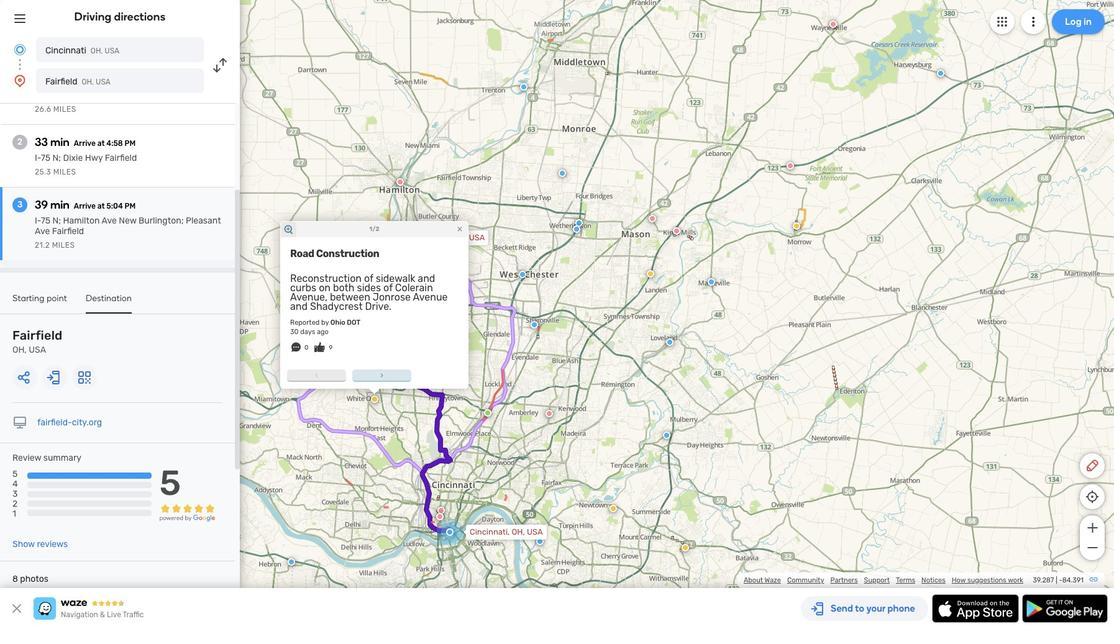 Task type: describe. For each thing, give the bounding box(es) containing it.
community link
[[787, 577, 824, 585]]

&
[[100, 611, 105, 620]]

pleasant
[[186, 216, 221, 226]]

reviews
[[37, 540, 68, 550]]

computer image
[[12, 416, 27, 431]]

39.287 | -84.391
[[1033, 577, 1084, 585]]

shadycrest
[[310, 301, 363, 313]]

1 vertical spatial hazard image
[[647, 270, 654, 278]]

reconstruction of sidewalk and curbs on both sides of colerain avenue, between jonrose avenue and shadycrest drive. reported by ohio dot 30 days ago
[[290, 273, 448, 336]]

point
[[47, 293, 67, 304]]

0 vertical spatial miles
[[53, 105, 76, 114]]

1/2
[[369, 226, 380, 233]]

summary
[[43, 453, 81, 464]]

photos
[[20, 574, 48, 585]]

26.6 miles
[[35, 105, 76, 114]]

i- for 39
[[35, 216, 41, 226]]

burlington;
[[139, 216, 184, 226]]

starting
[[12, 293, 44, 304]]

0 horizontal spatial of
[[364, 273, 373, 285]]

usa inside cincinnati oh, usa
[[105, 47, 119, 55]]

navigation & live traffic
[[61, 611, 144, 620]]

chevron right image
[[377, 370, 387, 380]]

fairfield up 26.6 miles
[[45, 76, 77, 87]]

chit chat image
[[484, 410, 492, 417]]

support link
[[864, 577, 890, 585]]

traffic
[[123, 611, 144, 620]]

5 4 3 2 1
[[12, 469, 18, 520]]

city.org
[[72, 418, 102, 428]]

link image
[[1089, 575, 1099, 585]]

fairfield-city.org link
[[37, 418, 102, 428]]

25.3
[[35, 168, 51, 177]]

hamilton
[[63, 216, 100, 226]]

sides
[[357, 282, 381, 294]]

ohio
[[331, 319, 345, 327]]

i-75 n; hamilton ave new burlington; pleasant ave fairfield 21.2 miles
[[35, 216, 221, 250]]

avenue
[[413, 292, 448, 303]]

-
[[1059, 577, 1063, 585]]

partners link
[[831, 577, 858, 585]]

dixie
[[63, 153, 83, 163]]

0 vertical spatial 3
[[17, 200, 22, 210]]

by
[[321, 319, 329, 327]]

fairfield,
[[420, 233, 452, 242]]

84.391
[[1063, 577, 1084, 585]]

show reviews
[[12, 540, 68, 550]]

9
[[329, 344, 333, 352]]

starting point
[[12, 293, 67, 304]]

days
[[300, 328, 315, 336]]

2 vertical spatial road closed image
[[436, 513, 444, 521]]

i-75 n; dixie hwy fairfield 25.3 miles
[[35, 153, 137, 177]]

notices
[[922, 577, 946, 585]]

cincinnati, oh, usa
[[470, 528, 543, 537]]

×
[[457, 223, 463, 235]]

0 horizontal spatial ave
[[35, 226, 50, 237]]

about
[[744, 577, 763, 585]]

cincinnati
[[45, 45, 86, 56]]

how suggestions work link
[[952, 577, 1024, 585]]

review summary
[[12, 453, 81, 464]]

reconstruction
[[290, 273, 362, 285]]

destination button
[[86, 293, 132, 314]]

terms
[[896, 577, 916, 585]]

jonrose
[[373, 292, 411, 303]]

review
[[12, 453, 41, 464]]

21.2
[[35, 241, 50, 250]]

suggestions
[[968, 577, 1007, 585]]

navigation
[[61, 611, 98, 620]]

usa right cincinnati,
[[527, 528, 543, 537]]

work
[[1008, 577, 1024, 585]]

0 vertical spatial hazard image
[[793, 223, 801, 230]]

about waze link
[[744, 577, 781, 585]]

fairfield-
[[37, 418, 72, 428]]

1 vertical spatial hazard image
[[682, 544, 689, 552]]

5 for 5 4 3 2 1
[[12, 469, 18, 480]]

zoom out image
[[1085, 541, 1100, 556]]

4
[[12, 479, 18, 490]]

x image
[[9, 602, 24, 617]]

both
[[333, 282, 355, 294]]

39.287
[[1033, 577, 1054, 585]]

about waze community partners support terms notices how suggestions work
[[744, 577, 1024, 585]]

oh, inside cincinnati oh, usa
[[91, 47, 103, 55]]

driving
[[74, 10, 112, 24]]

5:04
[[107, 202, 123, 211]]

dot
[[347, 319, 361, 327]]

0 vertical spatial road closed image
[[830, 21, 837, 28]]

how
[[952, 577, 966, 585]]

cincinnati,
[[470, 528, 510, 537]]

arrive for 33 min
[[74, 139, 96, 148]]

2 inside 5 4 3 2 1
[[12, 499, 18, 510]]

on
[[319, 282, 331, 294]]



Task type: vqa. For each thing, say whether or not it's contained in the screenshot.
the left "PM"
no



Task type: locate. For each thing, give the bounding box(es) containing it.
n; left dixie
[[53, 153, 61, 163]]

5 inside 5 4 3 2 1
[[12, 469, 18, 480]]

miles inside i-75 n; dixie hwy fairfield 25.3 miles
[[53, 168, 76, 177]]

min
[[50, 135, 69, 149], [50, 198, 70, 212]]

at left 5:04
[[97, 202, 105, 211]]

fairfield inside i-75 n; dixie hwy fairfield 25.3 miles
[[105, 153, 137, 163]]

zoom in image
[[1085, 521, 1100, 536]]

oh,
[[91, 47, 103, 55], [82, 78, 94, 86], [454, 233, 467, 242], [12, 345, 27, 356], [512, 528, 525, 537]]

1 vertical spatial 3
[[12, 489, 18, 500]]

terms link
[[896, 577, 916, 585]]

road closed image
[[397, 178, 404, 186], [649, 215, 656, 223], [673, 227, 681, 235], [546, 410, 553, 418], [438, 507, 445, 515]]

show
[[12, 540, 35, 550]]

min for 39 min
[[50, 198, 70, 212]]

sidewalk
[[376, 273, 415, 285]]

0
[[305, 344, 309, 352]]

of
[[364, 273, 373, 285], [384, 282, 393, 294]]

3 up 1
[[12, 489, 18, 500]]

n; inside i-75 n; dixie hwy fairfield 25.3 miles
[[53, 153, 61, 163]]

1 vertical spatial fairfield oh, usa
[[12, 328, 62, 356]]

0 horizontal spatial road closed image
[[436, 513, 444, 521]]

2 at from the top
[[97, 202, 105, 211]]

fairfield inside the i-75 n; hamilton ave new burlington; pleasant ave fairfield 21.2 miles
[[52, 226, 84, 237]]

1 vertical spatial miles
[[53, 168, 76, 177]]

and up the avenue
[[418, 273, 435, 285]]

curbs
[[290, 282, 317, 294]]

min right 39
[[50, 198, 70, 212]]

75 up 25.3 at the left of page
[[41, 153, 50, 163]]

oh, down starting point button
[[12, 345, 27, 356]]

0 horizontal spatial hazard image
[[610, 505, 617, 513]]

min for 33 min
[[50, 135, 69, 149]]

1 vertical spatial 2
[[12, 499, 18, 510]]

directions
[[114, 10, 166, 24]]

police image
[[937, 70, 945, 77], [520, 83, 528, 91], [559, 170, 566, 177], [576, 219, 583, 227], [708, 278, 715, 286], [536, 538, 544, 546], [288, 559, 295, 566]]

pm up 'new' at the top left
[[125, 202, 136, 211]]

at left 4:58
[[97, 139, 105, 148]]

i- inside the i-75 n; hamilton ave new burlington; pleasant ave fairfield 21.2 miles
[[35, 216, 41, 226]]

1 n; from the top
[[53, 153, 61, 163]]

cincinnati oh, usa
[[45, 45, 119, 56]]

usa right the '×' link
[[469, 233, 485, 242]]

hazard image
[[610, 505, 617, 513], [682, 544, 689, 552]]

33 min arrive at 4:58 pm
[[35, 135, 136, 149]]

fairfield-city.org
[[37, 418, 102, 428]]

0 horizontal spatial 5
[[12, 469, 18, 480]]

fairfield
[[45, 76, 77, 87], [105, 153, 137, 163], [52, 226, 84, 237], [12, 328, 62, 343]]

1 vertical spatial min
[[50, 198, 70, 212]]

39
[[35, 198, 48, 212]]

|
[[1056, 577, 1058, 585]]

4:58
[[106, 139, 123, 148]]

miles down dixie
[[53, 168, 76, 177]]

1 horizontal spatial hazard image
[[793, 223, 801, 230]]

1 i- from the top
[[35, 153, 41, 163]]

0 horizontal spatial and
[[290, 301, 308, 313]]

at inside 39 min arrive at 5:04 pm
[[97, 202, 105, 211]]

n; inside the i-75 n; hamilton ave new burlington; pleasant ave fairfield 21.2 miles
[[53, 216, 61, 226]]

2
[[17, 137, 22, 147], [12, 499, 18, 510]]

fairfield oh, usa
[[45, 76, 111, 87], [12, 328, 62, 356]]

5 for 5
[[159, 463, 181, 504]]

1 vertical spatial n;
[[53, 216, 61, 226]]

1 vertical spatial 75
[[41, 216, 50, 226]]

pm for 33 min
[[125, 139, 136, 148]]

of up between
[[364, 273, 373, 285]]

road
[[290, 248, 314, 260]]

75 inside the i-75 n; hamilton ave new burlington; pleasant ave fairfield 21.2 miles
[[41, 216, 50, 226]]

chevron left image
[[312, 370, 322, 380]]

i- down 39
[[35, 216, 41, 226]]

pm
[[125, 139, 136, 148], [125, 202, 136, 211]]

usa down driving directions
[[105, 47, 119, 55]]

at
[[97, 139, 105, 148], [97, 202, 105, 211]]

2 pm from the top
[[125, 202, 136, 211]]

road closed image
[[830, 21, 837, 28], [787, 162, 794, 170], [436, 513, 444, 521]]

1 horizontal spatial and
[[418, 273, 435, 285]]

2 horizontal spatial road closed image
[[830, 21, 837, 28]]

location image
[[12, 73, 27, 88]]

1 horizontal spatial 5
[[159, 463, 181, 504]]

community
[[787, 577, 824, 585]]

pm inside 33 min arrive at 4:58 pm
[[125, 139, 136, 148]]

1 vertical spatial road closed image
[[787, 162, 794, 170]]

usa
[[105, 47, 119, 55], [96, 78, 111, 86], [469, 233, 485, 242], [29, 345, 46, 356], [527, 528, 543, 537]]

starting point button
[[12, 293, 67, 313]]

3 left 39
[[17, 200, 22, 210]]

0 vertical spatial pm
[[125, 139, 136, 148]]

live
[[107, 611, 121, 620]]

1 at from the top
[[97, 139, 105, 148]]

i- for 33
[[35, 153, 41, 163]]

0 vertical spatial min
[[50, 135, 69, 149]]

fairfield oh, usa down starting point button
[[12, 328, 62, 356]]

75 for 39
[[41, 216, 50, 226]]

2 arrive from the top
[[74, 202, 96, 211]]

75 down 39
[[41, 216, 50, 226]]

reported
[[290, 319, 320, 327]]

fairfield, oh, usa
[[420, 233, 485, 242]]

ave
[[102, 216, 117, 226], [35, 226, 50, 237]]

0 vertical spatial and
[[418, 273, 435, 285]]

2 n; from the top
[[53, 216, 61, 226]]

construction
[[316, 248, 379, 260]]

3 inside 5 4 3 2 1
[[12, 489, 18, 500]]

oh, right cincinnati
[[91, 47, 103, 55]]

75
[[41, 153, 50, 163], [41, 216, 50, 226]]

0 vertical spatial hazard image
[[610, 505, 617, 513]]

pm inside 39 min arrive at 5:04 pm
[[125, 202, 136, 211]]

75 for 33
[[41, 153, 50, 163]]

arrive for 39 min
[[74, 202, 96, 211]]

police image
[[573, 226, 581, 233], [519, 271, 526, 278], [531, 321, 538, 329], [666, 339, 674, 346], [663, 432, 671, 439]]

i- up 25.3 at the left of page
[[35, 153, 41, 163]]

fairfield down 4:58
[[105, 153, 137, 163]]

min right 33
[[50, 135, 69, 149]]

i- inside i-75 n; dixie hwy fairfield 25.3 miles
[[35, 153, 41, 163]]

n; for 33
[[53, 153, 61, 163]]

support
[[864, 577, 890, 585]]

1 horizontal spatial of
[[384, 282, 393, 294]]

2 i- from the top
[[35, 216, 41, 226]]

2 down 4
[[12, 499, 18, 510]]

i-
[[35, 153, 41, 163], [35, 216, 41, 226]]

1 vertical spatial arrive
[[74, 202, 96, 211]]

usa down cincinnati oh, usa
[[96, 78, 111, 86]]

miles inside the i-75 n; hamilton ave new burlington; pleasant ave fairfield 21.2 miles
[[52, 241, 75, 250]]

pm right 4:58
[[125, 139, 136, 148]]

× link
[[454, 223, 466, 235]]

2 75 from the top
[[41, 216, 50, 226]]

1 vertical spatial and
[[290, 301, 308, 313]]

oh, down cincinnati oh, usa
[[82, 78, 94, 86]]

75 inside i-75 n; dixie hwy fairfield 25.3 miles
[[41, 153, 50, 163]]

road construction
[[290, 248, 379, 260]]

5
[[159, 463, 181, 504], [12, 469, 18, 480]]

between
[[330, 292, 370, 303]]

1 vertical spatial pm
[[125, 202, 136, 211]]

fairfield oh, usa down cincinnati oh, usa
[[45, 76, 111, 87]]

arrive inside 39 min arrive at 5:04 pm
[[74, 202, 96, 211]]

hazard image
[[793, 223, 801, 230], [647, 270, 654, 278]]

0 vertical spatial at
[[97, 139, 105, 148]]

0 vertical spatial 75
[[41, 153, 50, 163]]

1 arrive from the top
[[74, 139, 96, 148]]

ave up the 21.2
[[35, 226, 50, 237]]

1 horizontal spatial ave
[[102, 216, 117, 226]]

1 vertical spatial i-
[[35, 216, 41, 226]]

0 vertical spatial 2
[[17, 137, 22, 147]]

at for 39 min
[[97, 202, 105, 211]]

1
[[12, 509, 16, 520]]

1 vertical spatial at
[[97, 202, 105, 211]]

n; for 39
[[53, 216, 61, 226]]

33
[[35, 135, 48, 149]]

driving directions
[[74, 10, 166, 24]]

n;
[[53, 153, 61, 163], [53, 216, 61, 226]]

fairfield down starting point button
[[12, 328, 62, 343]]

pm for 39 min
[[125, 202, 136, 211]]

miles right 26.6
[[53, 105, 76, 114]]

arrive inside 33 min arrive at 4:58 pm
[[74, 139, 96, 148]]

miles right the 21.2
[[52, 241, 75, 250]]

oh, right cincinnati,
[[512, 528, 525, 537]]

notices link
[[922, 577, 946, 585]]

0 vertical spatial n;
[[53, 153, 61, 163]]

ave down 5:04
[[102, 216, 117, 226]]

2 vertical spatial miles
[[52, 241, 75, 250]]

0 vertical spatial i-
[[35, 153, 41, 163]]

usa down starting point button
[[29, 345, 46, 356]]

partners
[[831, 577, 858, 585]]

arrive up hwy
[[74, 139, 96, 148]]

8 photos
[[12, 574, 48, 585]]

2 left 33
[[17, 137, 22, 147]]

waze
[[765, 577, 781, 585]]

current location image
[[12, 42, 27, 57]]

arrive up hamilton
[[74, 202, 96, 211]]

1 horizontal spatial hazard image
[[682, 544, 689, 552]]

drive.
[[365, 301, 392, 313]]

0 vertical spatial arrive
[[74, 139, 96, 148]]

1 horizontal spatial road closed image
[[787, 162, 794, 170]]

avenue,
[[290, 292, 328, 303]]

at inside 33 min arrive at 4:58 pm
[[97, 139, 105, 148]]

30
[[290, 328, 299, 336]]

n; left hamilton
[[53, 216, 61, 226]]

oh, right the fairfield,
[[454, 233, 467, 242]]

0 horizontal spatial hazard image
[[647, 270, 654, 278]]

39 min arrive at 5:04 pm
[[35, 198, 136, 212]]

1 pm from the top
[[125, 139, 136, 148]]

new
[[119, 216, 136, 226]]

colerain
[[395, 282, 433, 294]]

fairfield down 39 min arrive at 5:04 pm
[[52, 226, 84, 237]]

0 vertical spatial fairfield oh, usa
[[45, 76, 111, 87]]

of right sides
[[384, 282, 393, 294]]

pencil image
[[1085, 459, 1100, 474]]

at for 33 min
[[97, 139, 105, 148]]

destination
[[86, 293, 132, 304]]

26.6
[[35, 105, 51, 114]]

1 75 from the top
[[41, 153, 50, 163]]

and up reported
[[290, 301, 308, 313]]



